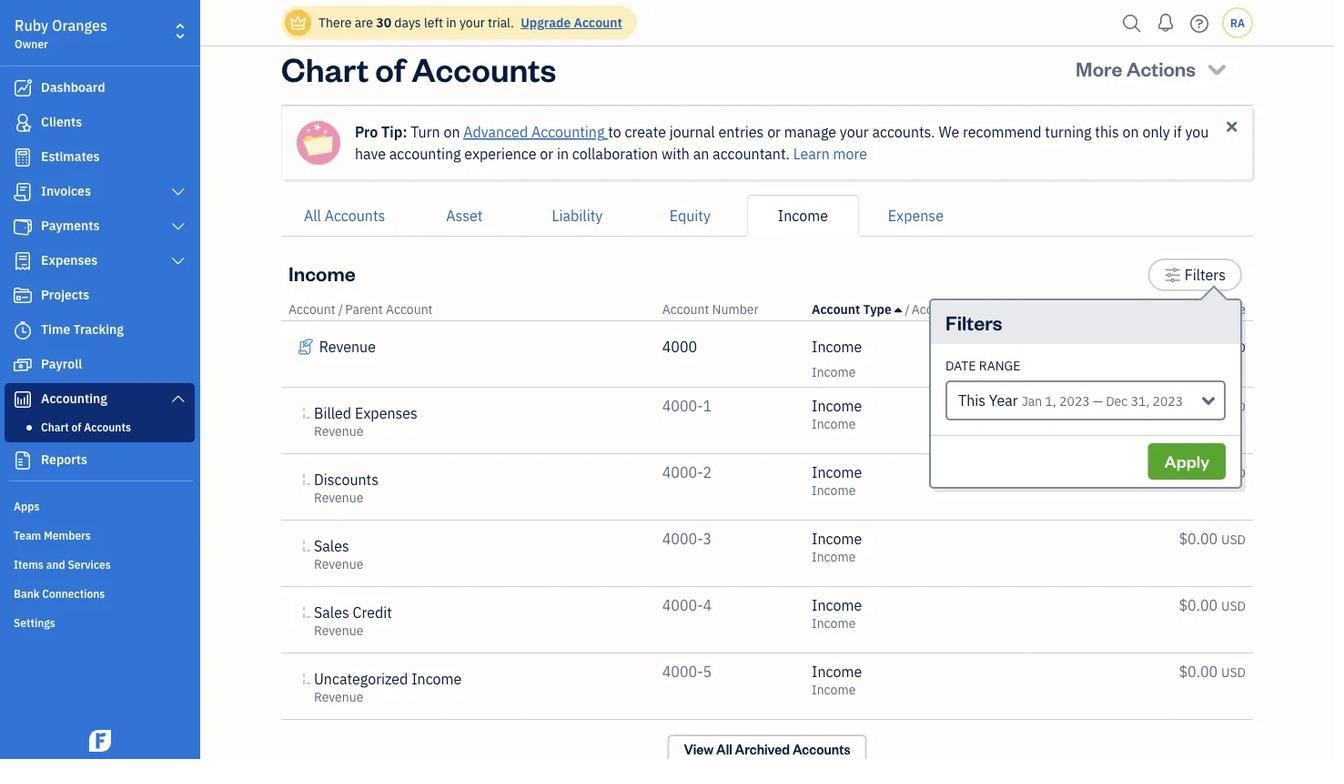 Task type: vqa. For each thing, say whether or not it's contained in the screenshot.
you
yes



Task type: locate. For each thing, give the bounding box(es) containing it.
go to help image
[[1185, 10, 1215, 37]]

sales inside sales credit revenue
[[314, 603, 349, 622]]

1 horizontal spatial your
[[840, 122, 869, 142]]

an
[[694, 144, 710, 163]]

0 horizontal spatial in
[[446, 14, 457, 31]]

payment image
[[12, 218, 34, 236]]

0 horizontal spatial or
[[540, 144, 554, 163]]

0 vertical spatial accounting
[[532, 122, 605, 142]]

1 income income from the top
[[812, 337, 862, 381]]

expenses
[[41, 252, 98, 269], [355, 404, 418, 423]]

your up more
[[840, 122, 869, 142]]

chart of accounts down accounting link in the left of the page
[[41, 420, 131, 434]]

0 vertical spatial chart
[[281, 46, 369, 90]]

4 income income from the top
[[812, 529, 862, 565]]

view all archived accounts
[[684, 741, 851, 758]]

0 horizontal spatial type
[[864, 301, 892, 318]]

freshbooks
[[1130, 301, 1197, 318]]

chart image
[[12, 391, 34, 409]]

chevron large down image for accounting
[[170, 392, 187, 406]]

close image
[[1224, 118, 1241, 135]]

4 4000- from the top
[[663, 596, 703, 615]]

accounting
[[390, 144, 461, 163]]

0 horizontal spatial filters
[[946, 309, 1003, 335]]

4000- up 4000-3
[[663, 463, 703, 482]]

income inside uncategorized income revenue
[[412, 670, 462, 689]]

asset button
[[408, 195, 521, 237]]

6 $0.00 from the top
[[1180, 662, 1218, 681]]

0 vertical spatial filters
[[1185, 265, 1226, 285]]

of up reports
[[72, 420, 81, 434]]

4000-
[[663, 397, 703, 416], [663, 463, 703, 482], [663, 529, 703, 549], [663, 596, 703, 615], [663, 662, 703, 681]]

credit
[[353, 603, 392, 622]]

0 horizontal spatial on
[[444, 122, 460, 142]]

account type button
[[812, 301, 902, 318]]

expenses right billed at left bottom
[[355, 404, 418, 423]]

1 vertical spatial accounting
[[41, 390, 107, 407]]

usd
[[1222, 339, 1246, 356], [1222, 398, 1246, 415], [1222, 465, 1246, 482], [1222, 531, 1246, 548], [1222, 598, 1246, 615], [1222, 664, 1246, 681]]

3 income income from the top
[[812, 463, 862, 499]]

sales for sales credit
[[314, 603, 349, 622]]

expense image
[[12, 252, 34, 270]]

account up 4000
[[663, 301, 710, 318]]

1 2023 from the left
[[1060, 393, 1090, 410]]

chevron large down image inside invoices link
[[170, 185, 187, 199]]

5 usd from the top
[[1222, 598, 1246, 615]]

or down advanced accounting 'link'
[[540, 144, 554, 163]]

$0.00 for 1
[[1180, 397, 1218, 416]]

$0.00 for 4
[[1180, 596, 1218, 615]]

2 $0.00 usd from the top
[[1180, 397, 1246, 416]]

account
[[574, 14, 623, 31], [289, 301, 336, 318], [386, 301, 433, 318], [663, 301, 710, 318], [812, 301, 861, 318], [912, 301, 959, 318]]

learn more link
[[794, 144, 868, 163]]

$0.00 usd
[[1180, 337, 1246, 356], [1180, 397, 1246, 416], [1180, 463, 1246, 482], [1180, 529, 1246, 549], [1180, 596, 1246, 615], [1180, 662, 1246, 681]]

4000- for 4
[[663, 596, 703, 615]]

1 chevron large down image from the top
[[170, 185, 187, 199]]

account left parent
[[289, 301, 336, 318]]

1 sales from the top
[[314, 537, 349, 556]]

invoices
[[41, 183, 91, 199]]

reports
[[41, 451, 87, 468]]

1 vertical spatial chart
[[41, 420, 69, 434]]

revenue down sales credit revenue
[[314, 689, 364, 706]]

ra
[[1231, 15, 1246, 30]]

invoices link
[[5, 176, 195, 209]]

0 horizontal spatial your
[[460, 14, 485, 31]]

more
[[1076, 55, 1123, 81]]

revenue up uncategorized at the left of the page
[[314, 622, 364, 639]]

you
[[1186, 122, 1209, 142]]

2
[[703, 463, 712, 482]]

0 vertical spatial chevron large down image
[[170, 185, 187, 199]]

4000- down 4000-2
[[663, 529, 703, 549]]

1 horizontal spatial filters
[[1185, 265, 1226, 285]]

account for account sub type
[[912, 301, 959, 318]]

1
[[703, 397, 712, 416]]

chart down 'there'
[[281, 46, 369, 90]]

of inside main "element"
[[72, 420, 81, 434]]

chart of accounts down days
[[281, 46, 557, 90]]

6 usd from the top
[[1222, 664, 1246, 681]]

2 vertical spatial chevron large down image
[[170, 392, 187, 406]]

6 $0.00 usd from the top
[[1180, 662, 1246, 681]]

sub
[[962, 301, 984, 318]]

4000- for 1
[[663, 397, 703, 416]]

0 horizontal spatial chart
[[41, 420, 69, 434]]

accounts down accounting link in the left of the page
[[84, 420, 131, 434]]

view
[[684, 741, 714, 758]]

4 $0.00 from the top
[[1180, 529, 1218, 549]]

jan
[[1022, 393, 1043, 410]]

income income
[[812, 337, 862, 381], [812, 397, 862, 432], [812, 463, 862, 499], [812, 529, 862, 565], [812, 596, 862, 632], [812, 662, 862, 698]]

3 4000- from the top
[[663, 529, 703, 549]]

1 vertical spatial of
[[72, 420, 81, 434]]

1 horizontal spatial or
[[768, 122, 781, 142]]

time tracking link
[[5, 314, 195, 347]]

4000- down 4000-4
[[663, 662, 703, 681]]

chevron large down image inside accounting link
[[170, 392, 187, 406]]

2 / from the left
[[905, 301, 910, 318]]

1 horizontal spatial /
[[905, 301, 910, 318]]

2023 left —
[[1060, 393, 1090, 410]]

3 $0.00 usd from the top
[[1180, 463, 1246, 482]]

$0.00 usd for 4
[[1180, 596, 1246, 615]]

all inside button
[[304, 206, 321, 225]]

1 horizontal spatial 2023
[[1153, 393, 1184, 410]]

3 $0.00 from the top
[[1180, 463, 1218, 482]]

/ right caretup image
[[905, 301, 910, 318]]

items and services link
[[5, 550, 195, 577]]

accounts down there are 30 days left in your trial. upgrade account
[[412, 46, 557, 90]]

filters right the settings icon
[[1185, 265, 1226, 285]]

all
[[304, 206, 321, 225], [717, 741, 733, 758]]

accounts down the have
[[325, 206, 385, 225]]

usd for 5
[[1222, 664, 1246, 681]]

sales revenue
[[314, 537, 364, 573]]

1 vertical spatial chevron large down image
[[170, 219, 187, 234]]

in down advanced accounting 'link'
[[557, 144, 569, 163]]

$0.00 usd for 1
[[1180, 397, 1246, 416]]

settings
[[14, 615, 55, 630]]

more actions button
[[1060, 46, 1246, 90]]

$0.00 usd for 3
[[1180, 529, 1246, 549]]

1 4000- from the top
[[663, 397, 703, 416]]

4000- up 4000-5
[[663, 596, 703, 615]]

2 income income from the top
[[812, 397, 862, 432]]

on right turn
[[444, 122, 460, 142]]

2 sales from the top
[[314, 603, 349, 622]]

your left trial.
[[460, 14, 485, 31]]

chevron large down image
[[170, 185, 187, 199], [170, 219, 187, 234], [170, 392, 187, 406]]

1 vertical spatial filters
[[946, 309, 1003, 335]]

revenue inside sales credit revenue
[[314, 622, 364, 639]]

1 horizontal spatial of
[[375, 46, 405, 90]]

on right this
[[1123, 122, 1140, 142]]

1 horizontal spatial expenses
[[355, 404, 418, 423]]

0 horizontal spatial /
[[339, 301, 343, 318]]

$0.00 usd for 2
[[1180, 463, 1246, 482]]

account right caretup image
[[912, 301, 959, 318]]

of down 30
[[375, 46, 405, 90]]

client image
[[12, 114, 34, 132]]

items
[[14, 557, 44, 572]]

chart
[[281, 46, 369, 90], [41, 420, 69, 434]]

income income for 5
[[812, 662, 862, 698]]

year
[[990, 391, 1019, 410]]

team
[[14, 528, 41, 543]]

1 vertical spatial chart of accounts
[[41, 420, 131, 434]]

0 vertical spatial expenses
[[41, 252, 98, 269]]

account left caretup image
[[812, 301, 861, 318]]

type left caretup image
[[864, 301, 892, 318]]

account type
[[812, 301, 892, 318]]

revenue up sales revenue
[[314, 489, 364, 506]]

0 horizontal spatial expenses
[[41, 252, 98, 269]]

5 $0.00 usd from the top
[[1180, 596, 1246, 615]]

chart of accounts inside main "element"
[[41, 420, 131, 434]]

billed expenses revenue
[[314, 404, 418, 440]]

3 usd from the top
[[1222, 465, 1246, 482]]

more actions
[[1076, 55, 1196, 81]]

revenue up 'discounts'
[[314, 423, 364, 440]]

4000-1
[[663, 397, 712, 416]]

1 vertical spatial your
[[840, 122, 869, 142]]

0 vertical spatial in
[[446, 14, 457, 31]]

upgrade
[[521, 14, 571, 31]]

to create journal entries or manage your accounts. we recommend turning this on only if  you have accounting experience or in collaboration with an accountant.
[[355, 122, 1209, 163]]

0 horizontal spatial of
[[72, 420, 81, 434]]

4000- down 4000
[[663, 397, 703, 416]]

4 $0.00 usd from the top
[[1180, 529, 1246, 549]]

or up accountant.
[[768, 122, 781, 142]]

0 horizontal spatial all
[[304, 206, 321, 225]]

ruby
[[15, 16, 49, 35]]

date range
[[946, 357, 1021, 374]]

2023 right 31,
[[1153, 393, 1184, 410]]

freshbooks balance
[[1130, 301, 1246, 318]]

asset
[[446, 206, 483, 225]]

projects link
[[5, 280, 195, 312]]

bank connections link
[[5, 579, 195, 606]]

$0.00 for 2
[[1180, 463, 1218, 482]]

in inside to create journal entries or manage your accounts. we recommend turning this on only if  you have accounting experience or in collaboration with an accountant.
[[557, 144, 569, 163]]

0 vertical spatial sales
[[314, 537, 349, 556]]

time tracking
[[41, 321, 124, 338]]

5 4000- from the top
[[663, 662, 703, 681]]

5 $0.00 from the top
[[1180, 596, 1218, 615]]

projects
[[41, 286, 89, 303]]

1 horizontal spatial type
[[987, 301, 1015, 318]]

accounting down payroll
[[41, 390, 107, 407]]

accounting left to
[[532, 122, 605, 142]]

in
[[446, 14, 457, 31], [557, 144, 569, 163]]

expenses inside main "element"
[[41, 252, 98, 269]]

1 type from the left
[[864, 301, 892, 318]]

/ left parent
[[339, 301, 343, 318]]

0 horizontal spatial chart of accounts
[[41, 420, 131, 434]]

in right left
[[446, 14, 457, 31]]

3 chevron large down image from the top
[[170, 392, 187, 406]]

team members
[[14, 528, 91, 543]]

1 vertical spatial in
[[557, 144, 569, 163]]

4000- for 2
[[663, 463, 703, 482]]

1 horizontal spatial in
[[557, 144, 569, 163]]

2 usd from the top
[[1222, 398, 1246, 415]]

1 vertical spatial expenses
[[355, 404, 418, 423]]

your
[[460, 14, 485, 31], [840, 122, 869, 142]]

4000- for 3
[[663, 529, 703, 549]]

2 4000- from the top
[[663, 463, 703, 482]]

income
[[778, 206, 828, 225], [289, 260, 356, 286], [812, 337, 862, 356], [812, 364, 856, 381], [812, 397, 862, 416], [812, 416, 856, 432], [812, 463, 862, 482], [812, 482, 856, 499], [812, 529, 862, 549], [812, 549, 856, 565], [812, 596, 862, 615], [812, 615, 856, 632], [812, 662, 862, 681], [412, 670, 462, 689], [812, 681, 856, 698]]

0 horizontal spatial 2023
[[1060, 393, 1090, 410]]

2 on from the left
[[1123, 122, 1140, 142]]

2 2023 from the left
[[1153, 393, 1184, 410]]

on inside to create journal entries or manage your accounts. we recommend turning this on only if  you have accounting experience or in collaboration with an accountant.
[[1123, 122, 1140, 142]]

freshbooks image
[[86, 730, 115, 752]]

4
[[703, 596, 712, 615]]

chevron large down image inside payments link
[[170, 219, 187, 234]]

manage
[[785, 122, 837, 142]]

chevron large down image for payments
[[170, 219, 187, 234]]

2 $0.00 from the top
[[1180, 397, 1218, 416]]

recommend
[[963, 122, 1042, 142]]

expenses down payments
[[41, 252, 98, 269]]

1 vertical spatial all
[[717, 741, 733, 758]]

advanced accounting link
[[464, 122, 608, 142]]

learn more
[[794, 144, 868, 163]]

31,
[[1131, 393, 1150, 410]]

5 income income from the top
[[812, 596, 862, 632]]

0 vertical spatial your
[[460, 14, 485, 31]]

4000-4
[[663, 596, 712, 615]]

accounts right archived
[[793, 741, 851, 758]]

0 horizontal spatial accounting
[[41, 390, 107, 407]]

settings image
[[1165, 264, 1182, 286]]

4 usd from the top
[[1222, 531, 1246, 548]]

crown image
[[289, 13, 308, 32]]

1 horizontal spatial all
[[717, 741, 733, 758]]

6 income income from the top
[[812, 662, 862, 698]]

project image
[[12, 287, 34, 305]]

revenue
[[319, 337, 376, 356], [314, 423, 364, 440], [314, 489, 364, 506], [314, 556, 364, 573], [314, 622, 364, 639], [314, 689, 364, 706]]

chart up reports
[[41, 420, 69, 434]]

2 chevron large down image from the top
[[170, 219, 187, 234]]

sales for sales
[[314, 537, 349, 556]]

payroll
[[41, 356, 82, 372]]

billed
[[314, 404, 352, 423]]

accountant.
[[713, 144, 790, 163]]

your inside to create journal entries or manage your accounts. we recommend turning this on only if  you have accounting experience or in collaboration with an accountant.
[[840, 122, 869, 142]]

sales inside sales revenue
[[314, 537, 349, 556]]

sales left credit on the left bottom of the page
[[314, 603, 349, 622]]

1 horizontal spatial chart
[[281, 46, 369, 90]]

caretup image
[[895, 302, 902, 317]]

days
[[395, 14, 421, 31]]

number
[[713, 301, 759, 318]]

sales credit revenue
[[314, 603, 392, 639]]

filters up "date range"
[[946, 309, 1003, 335]]

apply button
[[1149, 443, 1226, 480]]

1 vertical spatial sales
[[314, 603, 349, 622]]

or
[[768, 122, 781, 142], [540, 144, 554, 163]]

0 vertical spatial chart of accounts
[[281, 46, 557, 90]]

sales
[[314, 537, 349, 556], [314, 603, 349, 622]]

discounts revenue
[[314, 470, 379, 506]]

chart of accounts
[[281, 46, 557, 90], [41, 420, 131, 434]]

1 horizontal spatial on
[[1123, 122, 1140, 142]]

accounts.
[[873, 122, 936, 142]]

0 vertical spatial all
[[304, 206, 321, 225]]

expenses inside the billed expenses revenue
[[355, 404, 418, 423]]

account for account type
[[812, 301, 861, 318]]

type right sub
[[987, 301, 1015, 318]]

bank connections
[[14, 586, 105, 601]]

sales down discounts revenue at the bottom of the page
[[314, 537, 349, 556]]



Task type: describe. For each thing, give the bounding box(es) containing it.
income inside the income "button"
[[778, 206, 828, 225]]

owner
[[15, 36, 48, 51]]

account for account / parent account
[[289, 301, 336, 318]]

$0.00 usd for 5
[[1180, 662, 1246, 681]]

30
[[376, 14, 392, 31]]

account right parent
[[386, 301, 433, 318]]

revenue up sales credit revenue
[[314, 556, 364, 573]]

4000-2
[[663, 463, 712, 482]]

there are 30 days left in your trial. upgrade account
[[319, 14, 623, 31]]

1 $0.00 usd from the top
[[1180, 337, 1246, 356]]

4000- for 5
[[663, 662, 703, 681]]

clients
[[41, 113, 82, 130]]

revenue inside uncategorized income revenue
[[314, 689, 364, 706]]

chart of accounts link
[[8, 416, 191, 438]]

liability
[[552, 206, 603, 225]]

report image
[[12, 452, 34, 470]]

equity
[[670, 206, 711, 225]]

items and services
[[14, 557, 111, 572]]

timer image
[[12, 321, 34, 340]]

balance
[[1200, 301, 1246, 318]]

4000-5
[[663, 662, 712, 681]]

1 on from the left
[[444, 122, 460, 142]]

income income for 2
[[812, 463, 862, 499]]

0 vertical spatial of
[[375, 46, 405, 90]]

if
[[1174, 122, 1182, 142]]

1 vertical spatial or
[[540, 144, 554, 163]]

payments link
[[5, 210, 195, 243]]

dec
[[1106, 393, 1128, 410]]

date
[[946, 357, 976, 374]]

income button
[[747, 195, 860, 237]]

members
[[44, 528, 91, 543]]

4000-3
[[663, 529, 712, 549]]

range
[[979, 357, 1021, 374]]

left
[[424, 14, 443, 31]]

bank
[[14, 586, 40, 601]]

your for accounts.
[[840, 122, 869, 142]]

uncategorized income revenue
[[314, 670, 462, 706]]

chevron large down image for invoices
[[170, 185, 187, 199]]

clients link
[[5, 107, 195, 139]]

parent
[[345, 301, 383, 318]]

1 $0.00 from the top
[[1180, 337, 1218, 356]]

chevrondown image
[[1205, 56, 1230, 81]]

1 usd from the top
[[1222, 339, 1246, 356]]

this year jan 1, 2023 — dec 31, 2023
[[959, 391, 1184, 410]]

revenue inside the billed expenses revenue
[[314, 423, 364, 440]]

4000
[[663, 337, 698, 356]]

chart inside main "element"
[[41, 420, 69, 434]]

1 horizontal spatial accounting
[[532, 122, 605, 142]]

create
[[625, 122, 666, 142]]

income income for 4
[[812, 596, 862, 632]]

tip:
[[382, 122, 407, 142]]

expense
[[888, 206, 944, 225]]

tracking
[[73, 321, 124, 338]]

estimates
[[41, 148, 100, 165]]

discounts
[[314, 470, 379, 489]]

usd for 2
[[1222, 465, 1246, 482]]

estimate image
[[12, 148, 34, 167]]

apps link
[[5, 492, 195, 519]]

your for trial.
[[460, 14, 485, 31]]

oranges
[[52, 16, 107, 35]]

accounts inside button
[[325, 206, 385, 225]]

experience
[[465, 144, 537, 163]]

actions
[[1127, 55, 1196, 81]]

reports link
[[5, 444, 195, 477]]

1,
[[1046, 393, 1057, 410]]

accounts inside main "element"
[[84, 420, 131, 434]]

and
[[46, 557, 65, 572]]

filters inside filters dropdown button
[[1185, 265, 1226, 285]]

account for account number
[[663, 301, 710, 318]]

payroll link
[[5, 349, 195, 381]]

services
[[68, 557, 111, 572]]

are
[[355, 14, 373, 31]]

account right upgrade
[[574, 14, 623, 31]]

accounting inside main "element"
[[41, 390, 107, 407]]

all accounts button
[[281, 195, 408, 237]]

income income for 3
[[812, 529, 862, 565]]

expenses link
[[5, 245, 195, 278]]

0 vertical spatial or
[[768, 122, 781, 142]]

connections
[[42, 586, 105, 601]]

this
[[1096, 122, 1120, 142]]

usd for 1
[[1222, 398, 1246, 415]]

filters button
[[1149, 259, 1243, 291]]

dashboard
[[41, 79, 105, 96]]

$0.00 for 5
[[1180, 662, 1218, 681]]

search image
[[1118, 10, 1147, 37]]

upgrade account link
[[517, 14, 623, 31]]

account / parent account
[[289, 301, 433, 318]]

invoice image
[[12, 183, 34, 201]]

trial.
[[488, 14, 514, 31]]

turning
[[1046, 122, 1092, 142]]

—
[[1093, 393, 1103, 410]]

account sub type
[[912, 301, 1015, 318]]

pro
[[355, 122, 378, 142]]

ra button
[[1223, 7, 1254, 38]]

ruby oranges owner
[[15, 16, 107, 51]]

revenue inside discounts revenue
[[314, 489, 364, 506]]

apply
[[1165, 451, 1210, 472]]

advanced
[[464, 122, 528, 142]]

apps
[[14, 499, 40, 514]]

to
[[608, 122, 622, 142]]

Date Range field
[[946, 381, 1226, 421]]

usd for 3
[[1222, 531, 1246, 548]]

1 / from the left
[[339, 301, 343, 318]]

there
[[319, 14, 352, 31]]

1 horizontal spatial chart of accounts
[[281, 46, 557, 90]]

notifications image
[[1152, 5, 1181, 41]]

view all archived accounts link
[[668, 735, 867, 759]]

revenue down account / parent account
[[319, 337, 376, 356]]

learn
[[794, 144, 830, 163]]

money image
[[12, 356, 34, 374]]

collaboration
[[573, 144, 658, 163]]

$0.00 for 3
[[1180, 529, 1218, 549]]

have
[[355, 144, 386, 163]]

income income for 1
[[812, 397, 862, 432]]

accounting link
[[5, 383, 195, 416]]

chevron large down image
[[170, 254, 187, 269]]

main element
[[0, 0, 246, 759]]

uncategorized
[[314, 670, 408, 689]]

dashboard image
[[12, 79, 34, 97]]

more
[[834, 144, 868, 163]]

2 type from the left
[[987, 301, 1015, 318]]

3
[[703, 529, 712, 549]]

we
[[939, 122, 960, 142]]

this
[[959, 391, 986, 410]]

usd for 4
[[1222, 598, 1246, 615]]

estimates link
[[5, 141, 195, 174]]



